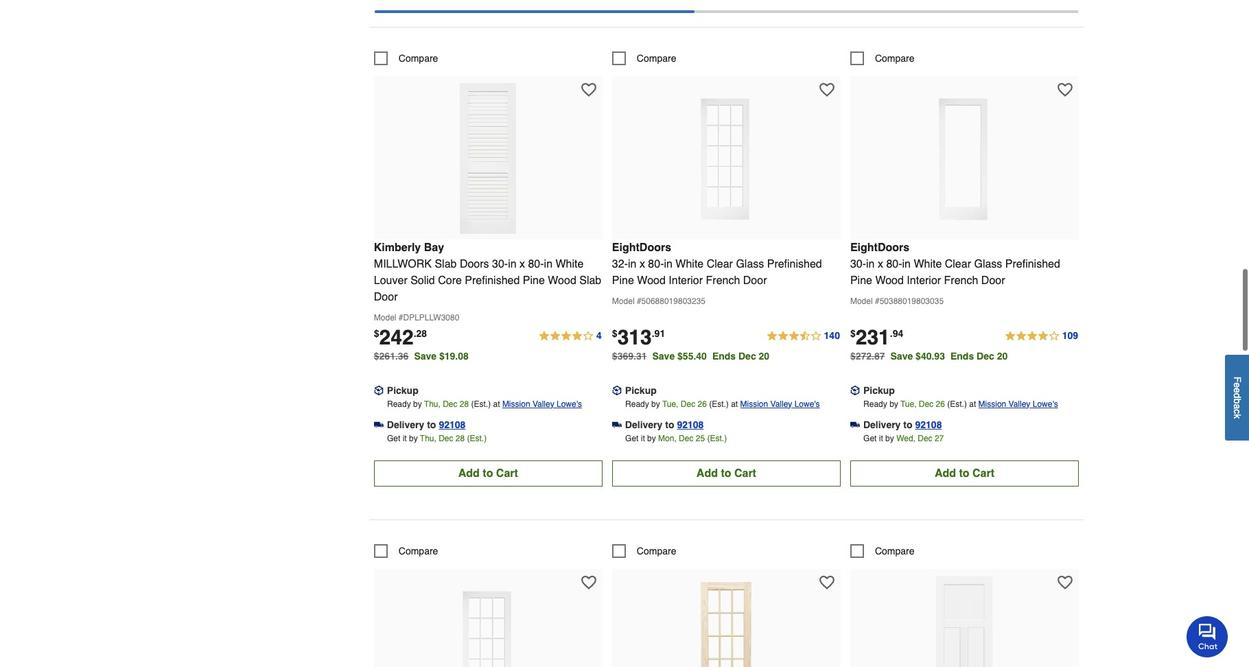 Task type: locate. For each thing, give the bounding box(es) containing it.
0 horizontal spatial 26
[[698, 399, 707, 409]]

2 truck filled image from the left
[[850, 420, 860, 430]]

doors
[[460, 258, 489, 270]]

1 wood from the left
[[548, 274, 576, 287]]

92108 up 25
[[677, 419, 704, 430]]

2 horizontal spatial 80-
[[886, 258, 902, 270]]

ready by tue, dec 26 (est.) at mission valley lowe's for get it by mon, dec 25 (est.)
[[625, 399, 820, 409]]

save for 313
[[652, 351, 675, 362]]

0 vertical spatial slab
[[435, 258, 457, 270]]

1 horizontal spatial 4 stars image
[[1004, 328, 1079, 344]]

20 down 109 button
[[997, 351, 1008, 362]]

white inside eightdoors 32-in x 80-in white clear glass prefinished pine wood interior french door
[[676, 258, 704, 270]]

2 ready by tue, dec 26 (est.) at mission valley lowe's from the left
[[864, 399, 1058, 409]]

2 horizontal spatial delivery
[[863, 419, 901, 430]]

add for 3rd add to cart button
[[935, 467, 956, 480]]

4 stars image for 231
[[1004, 328, 1079, 344]]

2 horizontal spatial add to cart
[[935, 467, 995, 480]]

savings save $40.93 element
[[891, 351, 1013, 362]]

$ 242 .28
[[374, 325, 427, 349]]

2 get from the left
[[625, 434, 639, 443]]

2 horizontal spatial prefinished
[[1005, 258, 1060, 270]]

1 30- from the left
[[492, 258, 508, 270]]

3 pine from the left
[[850, 274, 872, 287]]

30- inside eightdoors 30-in x 80-in white clear glass prefinished pine wood interior french door
[[850, 258, 866, 270]]

2 horizontal spatial cart
[[973, 467, 995, 480]]

cart
[[496, 467, 518, 480], [734, 467, 756, 480], [973, 467, 995, 480]]

x up model # 50388019803035
[[878, 258, 883, 270]]

1 white from the left
[[556, 258, 584, 270]]

delivery to 92108
[[387, 419, 466, 430], [625, 419, 704, 430], [863, 419, 942, 430]]

compare inside 1002842378 element
[[399, 545, 438, 556]]

compare inside 1000339371 element
[[637, 545, 676, 556]]

glass inside eightdoors 30-in x 80-in white clear glass prefinished pine wood interior french door
[[974, 258, 1002, 270]]

2 it from the left
[[641, 434, 645, 443]]

ready down $261.36
[[387, 399, 411, 409]]

1 horizontal spatial model
[[612, 296, 635, 306]]

2 mission valley lowe's button from the left
[[740, 397, 820, 411]]

80- right 32- on the top
[[648, 258, 664, 270]]

delivery for wed,
[[863, 419, 901, 430]]

2 clear from the left
[[945, 258, 971, 270]]

3 in from the left
[[628, 258, 637, 270]]

tue, up mon,
[[662, 399, 679, 409]]

3 delivery from the left
[[863, 419, 901, 430]]

wood for eightdoors 32-in x 80-in white clear glass prefinished pine wood interior french door
[[637, 274, 666, 287]]

clear inside eightdoors 32-in x 80-in white clear glass prefinished pine wood interior french door
[[707, 258, 733, 270]]

2 add from the left
[[697, 467, 718, 480]]

lowe's down 3.5 stars image
[[795, 399, 820, 409]]

30-
[[492, 258, 508, 270], [850, 258, 866, 270]]

0 horizontal spatial add
[[458, 467, 480, 480]]

1 eightdoors from the left
[[612, 241, 671, 254]]

add
[[458, 467, 480, 480], [697, 467, 718, 480], [935, 467, 956, 480]]

pickup image down $369.31
[[612, 386, 622, 395]]

(est.) up get it by thu, dec 28 (est.)
[[471, 399, 491, 409]]

2 ready from the left
[[625, 399, 649, 409]]

to
[[427, 419, 436, 430], [665, 419, 674, 430], [904, 419, 913, 430], [483, 467, 493, 480], [721, 467, 731, 480], [959, 467, 970, 480]]

1 add to cart from the left
[[458, 467, 518, 480]]

$40.93
[[916, 351, 945, 362]]

1 truck filled image from the left
[[612, 420, 622, 430]]

white inside eightdoors 30-in x 80-in white clear glass prefinished pine wood interior french door
[[914, 258, 942, 270]]

eightdoors inside eightdoors 30-in x 80-in white clear glass prefinished pine wood interior french door
[[850, 241, 910, 254]]

compare inside '5002613989' element
[[875, 545, 915, 556]]

add to cart down get it by thu, dec 28 (est.)
[[458, 467, 518, 480]]

ends
[[712, 351, 736, 362], [951, 351, 974, 362]]

compare inside 1002828222 element
[[875, 53, 915, 64]]

get for get it by thu, dec 28 (est.)
[[387, 434, 400, 443]]

1 horizontal spatial ready
[[625, 399, 649, 409]]

20 for 231
[[997, 351, 1008, 362]]

white for 30-in x 80-in white clear glass prefinished pine wood interior french door
[[914, 258, 942, 270]]

0 horizontal spatial 30-
[[492, 258, 508, 270]]

prefinished
[[767, 258, 822, 270], [1005, 258, 1060, 270], [465, 274, 520, 287]]

0 horizontal spatial clear
[[707, 258, 733, 270]]

(est.) down savings save $40.93 element
[[947, 399, 967, 409]]

add to cart button down '27'
[[850, 460, 1079, 486]]

eightdoors for 30-
[[850, 241, 910, 254]]

pickup down $369.31
[[625, 385, 657, 396]]

0 horizontal spatial get
[[387, 434, 400, 443]]

1 horizontal spatial eightdoors
[[850, 241, 910, 254]]

wood up model # 50688019803235
[[637, 274, 666, 287]]

1 horizontal spatial #
[[637, 296, 642, 306]]

kimberly bay millwork slab doors white 3-panel craftsman solid core pine wood slab door image
[[889, 576, 1040, 667]]

92108 button for 25
[[677, 418, 704, 432]]

3 save from the left
[[891, 351, 913, 362]]

pickup for get it by thu, dec 28 (est.)
[[387, 385, 419, 396]]

1 horizontal spatial add to cart
[[697, 467, 756, 480]]

save
[[414, 351, 437, 362], [652, 351, 675, 362], [891, 351, 913, 362]]

tue,
[[662, 399, 679, 409], [901, 399, 917, 409]]

get
[[387, 434, 400, 443], [625, 434, 639, 443], [864, 434, 877, 443]]

e up b
[[1232, 388, 1243, 394]]

pickup image up truck filled icon
[[374, 386, 384, 395]]

# up actual price $313.91 element
[[637, 296, 642, 306]]

save down the .91
[[652, 351, 675, 362]]

$ right '4'
[[612, 328, 618, 339]]

26 up '27'
[[936, 399, 945, 409]]

2 horizontal spatial x
[[878, 258, 883, 270]]

wood
[[548, 274, 576, 287], [637, 274, 666, 287], [875, 274, 904, 287]]

dec right the $40.93
[[977, 351, 994, 362]]

2 add to cart from the left
[[697, 467, 756, 480]]

compare inside 1002828186 'element'
[[637, 53, 676, 64]]

1 horizontal spatial pickup
[[625, 385, 657, 396]]

x for 32-
[[640, 258, 645, 270]]

3 add from the left
[[935, 467, 956, 480]]

1 french from the left
[[706, 274, 740, 287]]

2 horizontal spatial pine
[[850, 274, 872, 287]]

0 horizontal spatial eightdoors
[[612, 241, 671, 254]]

chat invite button image
[[1187, 616, 1229, 658]]

92108 button up get it by thu, dec 28 (est.)
[[439, 418, 466, 432]]

$ inside the $ 313 .91
[[612, 328, 618, 339]]

ready by tue, dec 26 (est.) at mission valley lowe's up '27'
[[864, 399, 1058, 409]]

pickup right pickup image
[[863, 385, 895, 396]]

0 horizontal spatial pickup
[[387, 385, 419, 396]]

pine up 4 button
[[523, 274, 545, 287]]

2 horizontal spatial model
[[850, 296, 873, 306]]

model
[[612, 296, 635, 306], [850, 296, 873, 306], [374, 313, 396, 322]]

0 horizontal spatial delivery to 92108
[[387, 419, 466, 430]]

3 cart from the left
[[973, 467, 995, 480]]

eightdoors 36-in x 80-in white clear glass prefinished pine wood interior french door image
[[413, 576, 564, 667]]

1 horizontal spatial 80-
[[648, 258, 664, 270]]

1 horizontal spatial mission
[[740, 399, 768, 409]]

3.5 stars image
[[766, 328, 841, 344]]

0 horizontal spatial interior
[[669, 274, 703, 287]]

0 horizontal spatial add to cart button
[[374, 460, 603, 486]]

pine
[[523, 274, 545, 287], [612, 274, 634, 287], [850, 274, 872, 287]]

1 20 from the left
[[759, 351, 770, 362]]

2 french from the left
[[944, 274, 978, 287]]

white up 50688019803235
[[676, 258, 704, 270]]

f e e d b a c k button
[[1225, 355, 1249, 441]]

1 horizontal spatial it
[[641, 434, 645, 443]]

26 up 25
[[698, 399, 707, 409]]

prefinished for 30-in x 80-in white clear glass prefinished pine wood interior french door
[[1005, 258, 1060, 270]]

92108 button up 25
[[677, 418, 704, 432]]

0 horizontal spatial valley
[[533, 399, 554, 409]]

x right doors
[[520, 258, 525, 270]]

1 clear from the left
[[707, 258, 733, 270]]

get for get it by mon, dec 25 (est.)
[[625, 434, 639, 443]]

1 horizontal spatial interior
[[907, 274, 941, 287]]

92108 for 28
[[439, 419, 466, 430]]

was price $369.31 element
[[612, 347, 652, 362]]

valley for get it by wed, dec 27
[[1009, 399, 1031, 409]]

white up 50388019803035
[[914, 258, 942, 270]]

compare inside 5002614233 element
[[399, 53, 438, 64]]

pickup
[[387, 385, 419, 396], [625, 385, 657, 396], [863, 385, 895, 396]]

80- up model # 50388019803035
[[886, 258, 902, 270]]

6 in from the left
[[902, 258, 911, 270]]

bay
[[424, 241, 444, 254]]

50388019803035
[[880, 296, 944, 306]]

1 vertical spatial thu,
[[420, 434, 436, 443]]

model # 50688019803235
[[612, 296, 706, 306]]

ends dec 20 element right the $55.40
[[712, 351, 775, 362]]

door
[[743, 274, 767, 287], [981, 274, 1005, 287], [374, 291, 398, 303]]

model for 30-in x 80-in white clear glass prefinished pine wood interior french door
[[850, 296, 873, 306]]

2 at from the left
[[731, 399, 738, 409]]

1 horizontal spatial x
[[640, 258, 645, 270]]

dec
[[739, 351, 756, 362], [977, 351, 994, 362], [443, 399, 458, 409], [681, 399, 695, 409], [919, 399, 934, 409], [439, 434, 453, 443], [679, 434, 694, 443], [918, 434, 933, 443]]

prefinished inside eightdoors 32-in x 80-in white clear glass prefinished pine wood interior french door
[[767, 258, 822, 270]]

french for 32-
[[706, 274, 740, 287]]

0 horizontal spatial door
[[374, 291, 398, 303]]

80- right doors
[[528, 258, 544, 270]]

glass
[[736, 258, 764, 270], [974, 258, 1002, 270]]

lowe's down 4 button
[[557, 399, 582, 409]]

3 get from the left
[[864, 434, 877, 443]]

1 horizontal spatial french
[[944, 274, 978, 287]]

2 80- from the left
[[648, 258, 664, 270]]

1 save from the left
[[414, 351, 437, 362]]

thu, up get it by thu, dec 28 (est.)
[[424, 399, 441, 409]]

savings save $55.40 element
[[652, 351, 775, 362]]

add to cart button
[[374, 460, 603, 486], [612, 460, 841, 486], [850, 460, 1079, 486]]

delivery to 92108 for mon, dec 25
[[625, 419, 704, 430]]

1 horizontal spatial delivery
[[625, 419, 663, 430]]

1000339371 element
[[612, 544, 676, 558]]

1 ends from the left
[[712, 351, 736, 362]]

2 horizontal spatial add to cart button
[[850, 460, 1079, 486]]

e
[[1232, 383, 1243, 388], [1232, 388, 1243, 394]]

2 in from the left
[[544, 258, 553, 270]]

1 horizontal spatial heart outline image
[[819, 82, 835, 97]]

0 horizontal spatial delivery
[[387, 419, 424, 430]]

2 horizontal spatial lowe's
[[1033, 399, 1058, 409]]

interior inside eightdoors 32-in x 80-in white clear glass prefinished pine wood interior french door
[[669, 274, 703, 287]]

pine up model # 50388019803035
[[850, 274, 872, 287]]

2 horizontal spatial mission
[[979, 399, 1006, 409]]

2 horizontal spatial pickup
[[863, 385, 895, 396]]

interior up 50388019803035
[[907, 274, 941, 287]]

$261.36
[[374, 351, 409, 362]]

$
[[374, 328, 379, 339], [612, 328, 618, 339], [850, 328, 856, 339]]

prefinished inside kimberly bay millwork slab doors 30-in x 80-in white louver solid core prefinished pine wood slab door
[[465, 274, 520, 287]]

4 stars image containing 4
[[538, 328, 603, 344]]

2 $ from the left
[[612, 328, 618, 339]]

1 cart from the left
[[496, 467, 518, 480]]

1 horizontal spatial ends dec 20 element
[[951, 351, 1013, 362]]

2 white from the left
[[676, 258, 704, 270]]

add to cart for 3rd add to cart button
[[935, 467, 995, 480]]

wood inside eightdoors 30-in x 80-in white clear glass prefinished pine wood interior french door
[[875, 274, 904, 287]]

get it by thu, dec 28 (est.)
[[387, 434, 487, 443]]

save down .94
[[891, 351, 913, 362]]

slab up core at the left top of the page
[[435, 258, 457, 270]]

core
[[438, 274, 462, 287]]

242
[[379, 325, 414, 349]]

ready for get it by mon, dec 25 (est.)
[[625, 399, 649, 409]]

truck filled image
[[612, 420, 622, 430], [850, 420, 860, 430]]

1 mission from the left
[[502, 399, 530, 409]]

3 mission valley lowe's button from the left
[[979, 397, 1058, 411]]

lowe's down 109 button
[[1033, 399, 1058, 409]]

ready for get it by wed, dec 27
[[864, 399, 887, 409]]

$ right 140
[[850, 328, 856, 339]]

prefinished for 32-in x 80-in white clear glass prefinished pine wood interior french door
[[767, 258, 822, 270]]

get it by mon, dec 25 (est.)
[[625, 434, 727, 443]]

ready down $369.31
[[625, 399, 649, 409]]

1 92108 from the left
[[439, 419, 466, 430]]

1 horizontal spatial at
[[731, 399, 738, 409]]

1 26 from the left
[[698, 399, 707, 409]]

save down .28
[[414, 351, 437, 362]]

92108 up '27'
[[915, 419, 942, 430]]

1 horizontal spatial pickup image
[[612, 386, 622, 395]]

2 save from the left
[[652, 351, 675, 362]]

door inside eightdoors 32-in x 80-in white clear glass prefinished pine wood interior french door
[[743, 274, 767, 287]]

(est.) down savings save $55.40 element
[[709, 399, 729, 409]]

white
[[556, 258, 584, 270], [676, 258, 704, 270], [914, 258, 942, 270]]

2 wood from the left
[[637, 274, 666, 287]]

eightdoors up 32- on the top
[[612, 241, 671, 254]]

92108 up get it by thu, dec 28 (est.)
[[439, 419, 466, 430]]

0 horizontal spatial it
[[403, 434, 407, 443]]

$ inside $ 231 .94
[[850, 328, 856, 339]]

2 ends dec 20 element from the left
[[951, 351, 1013, 362]]

thu,
[[424, 399, 441, 409], [420, 434, 436, 443]]

valley
[[533, 399, 554, 409], [771, 399, 792, 409], [1009, 399, 1031, 409]]

at
[[493, 399, 500, 409], [731, 399, 738, 409], [969, 399, 976, 409]]

1 horizontal spatial ends
[[951, 351, 974, 362]]

heart outline image
[[581, 82, 596, 97], [819, 82, 835, 97]]

x right 32- on the top
[[640, 258, 645, 270]]

compare
[[399, 53, 438, 64], [637, 53, 676, 64], [875, 53, 915, 64], [399, 545, 438, 556], [637, 545, 676, 556], [875, 545, 915, 556]]

white left 32- on the top
[[556, 258, 584, 270]]

2 horizontal spatial $
[[850, 328, 856, 339]]

delivery to 92108 up get it by wed, dec 27
[[863, 419, 942, 430]]

26
[[698, 399, 707, 409], [936, 399, 945, 409]]

0 horizontal spatial 80-
[[528, 258, 544, 270]]

1 horizontal spatial valley
[[771, 399, 792, 409]]

dec left '27'
[[918, 434, 933, 443]]

2 lowe's from the left
[[795, 399, 820, 409]]

0 horizontal spatial pickup image
[[374, 386, 384, 395]]

1 pine from the left
[[523, 274, 545, 287]]

add down get it by thu, dec 28 (est.)
[[458, 467, 480, 480]]

3 $ from the left
[[850, 328, 856, 339]]

1 delivery to 92108 from the left
[[387, 419, 466, 430]]

1 horizontal spatial add
[[697, 467, 718, 480]]

80-
[[528, 258, 544, 270], [648, 258, 664, 270], [886, 258, 902, 270]]

(est.) for get it by mon, dec 25 (est.)
[[709, 399, 729, 409]]

28 down ready by thu, dec 28 (est.) at mission valley lowe's
[[456, 434, 465, 443]]

ready up get it by wed, dec 27
[[864, 399, 887, 409]]

it for thu, dec 28
[[403, 434, 407, 443]]

1 horizontal spatial truck filled image
[[850, 420, 860, 430]]

3 92108 button from the left
[[915, 418, 942, 432]]

a
[[1232, 404, 1243, 410]]

2 horizontal spatial 92108 button
[[915, 418, 942, 432]]

0 horizontal spatial 92108
[[439, 419, 466, 430]]

delivery up mon,
[[625, 419, 663, 430]]

80- inside eightdoors 30-in x 80-in white clear glass prefinished pine wood interior french door
[[886, 258, 902, 270]]

231
[[856, 325, 890, 349]]

truck filled image
[[374, 420, 384, 430]]

1 interior from the left
[[669, 274, 703, 287]]

1 horizontal spatial 30-
[[850, 258, 866, 270]]

20 down 140 button
[[759, 351, 770, 362]]

0 horizontal spatial 20
[[759, 351, 770, 362]]

x inside eightdoors 30-in x 80-in white clear glass prefinished pine wood interior french door
[[878, 258, 883, 270]]

wood up 4 button
[[548, 274, 576, 287]]

2 eightdoors from the left
[[850, 241, 910, 254]]

delivery up get it by wed, dec 27
[[863, 419, 901, 430]]

28 up get it by thu, dec 28 (est.)
[[460, 399, 469, 409]]

4 stars image containing 109
[[1004, 328, 1079, 344]]

2 horizontal spatial 92108
[[915, 419, 942, 430]]

3 wood from the left
[[875, 274, 904, 287]]

mission valley lowe's button for get it by mon, dec 25 (est.)
[[740, 397, 820, 411]]

ends dec 20 element
[[712, 351, 775, 362], [951, 351, 1013, 362]]

1 horizontal spatial white
[[676, 258, 704, 270]]

ends right the $55.40
[[712, 351, 736, 362]]

2 20 from the left
[[997, 351, 1008, 362]]

1 delivery from the left
[[387, 419, 424, 430]]

4 stars image
[[538, 328, 603, 344], [1004, 328, 1079, 344]]

1 horizontal spatial 20
[[997, 351, 1008, 362]]

wood up model # 50388019803035
[[875, 274, 904, 287]]

1 horizontal spatial tue,
[[901, 399, 917, 409]]

pine inside eightdoors 30-in x 80-in white clear glass prefinished pine wood interior french door
[[850, 274, 872, 287]]

french inside eightdoors 30-in x 80-in white clear glass prefinished pine wood interior french door
[[944, 274, 978, 287]]

dplpllw3080
[[403, 313, 459, 322]]

heart outline image
[[1058, 82, 1073, 97], [581, 575, 596, 590], [819, 575, 835, 590], [1058, 575, 1073, 590]]

0 horizontal spatial model
[[374, 313, 396, 322]]

1 mission valley lowe's button from the left
[[502, 397, 582, 411]]

0 horizontal spatial heart outline image
[[581, 82, 596, 97]]

pickup image
[[374, 386, 384, 395], [612, 386, 622, 395]]

1 get from the left
[[387, 434, 400, 443]]

0 horizontal spatial slab
[[435, 258, 457, 270]]

actual price $313.91 element
[[612, 325, 665, 349]]

wood inside kimberly bay millwork slab doors 30-in x 80-in white louver solid core prefinished pine wood slab door
[[548, 274, 576, 287]]

1 horizontal spatial $
[[612, 328, 618, 339]]

2 heart outline image from the left
[[819, 82, 835, 97]]

ends dec 20 element right the $40.93
[[951, 351, 1013, 362]]

2 horizontal spatial get
[[864, 434, 877, 443]]

1 add from the left
[[458, 467, 480, 480]]

add to cart down '27'
[[935, 467, 995, 480]]

2 horizontal spatial #
[[875, 296, 880, 306]]

1 horizontal spatial clear
[[945, 258, 971, 270]]

1 horizontal spatial mission valley lowe's button
[[740, 397, 820, 411]]

3 mission from the left
[[979, 399, 1006, 409]]

2 interior from the left
[[907, 274, 941, 287]]

1 horizontal spatial ready by tue, dec 26 (est.) at mission valley lowe's
[[864, 399, 1058, 409]]

ends dec 20 element for 313
[[712, 351, 775, 362]]

92108 for 25
[[677, 419, 704, 430]]

dec down ready by thu, dec 28 (est.) at mission valley lowe's
[[439, 434, 453, 443]]

2 pine from the left
[[612, 274, 634, 287]]

ready by tue, dec 26 (est.) at mission valley lowe's
[[625, 399, 820, 409], [864, 399, 1058, 409]]

x
[[520, 258, 525, 270], [640, 258, 645, 270], [878, 258, 883, 270]]

glass for 30-in x 80-in white clear glass prefinished pine wood interior french door
[[974, 258, 1002, 270]]

pickup down $261.36
[[387, 385, 419, 396]]

3 ready from the left
[[864, 399, 887, 409]]

pine inside eightdoors 32-in x 80-in white clear glass prefinished pine wood interior french door
[[612, 274, 634, 287]]

1 at from the left
[[493, 399, 500, 409]]

delivery to 92108 up get it by thu, dec 28 (est.)
[[387, 419, 466, 430]]

add down 25
[[697, 467, 718, 480]]

28
[[460, 399, 469, 409], [456, 434, 465, 443]]

0 horizontal spatial tue,
[[662, 399, 679, 409]]

add to cart button down 25
[[612, 460, 841, 486]]

door for 32-in x 80-in white clear glass prefinished pine wood interior french door
[[743, 274, 767, 287]]

wood inside eightdoors 32-in x 80-in white clear glass prefinished pine wood interior french door
[[637, 274, 666, 287]]

30- up model # 50388019803035
[[850, 258, 866, 270]]

model up '231'
[[850, 296, 873, 306]]

92108 button
[[439, 418, 466, 432], [677, 418, 704, 432], [915, 418, 942, 432]]

# up actual price $242.28 element
[[399, 313, 403, 322]]

model down 32- on the top
[[612, 296, 635, 306]]

0 horizontal spatial glass
[[736, 258, 764, 270]]

$261.36 save $19.08
[[374, 351, 469, 362]]

eightdoors up model # 50388019803035
[[850, 241, 910, 254]]

model # 50388019803035
[[850, 296, 944, 306]]

3 80- from the left
[[886, 258, 902, 270]]

1 x from the left
[[520, 258, 525, 270]]

by
[[413, 399, 422, 409], [651, 399, 660, 409], [890, 399, 898, 409], [409, 434, 418, 443], [647, 434, 656, 443], [886, 434, 894, 443]]

compare for 1002828222 element
[[875, 53, 915, 64]]

92108 button up '27'
[[915, 418, 942, 432]]

0 horizontal spatial pine
[[523, 274, 545, 287]]

compare for 1002842378 element
[[399, 545, 438, 556]]

lowe's
[[557, 399, 582, 409], [795, 399, 820, 409], [1033, 399, 1058, 409]]

kimberly bay millwork slab doors 30-in x 80-in white louver solid core prefinished pine wood slab door image
[[413, 83, 564, 234]]

(est.)
[[471, 399, 491, 409], [709, 399, 729, 409], [947, 399, 967, 409], [467, 434, 487, 443], [707, 434, 727, 443]]

1 pickup from the left
[[387, 385, 419, 396]]

2 horizontal spatial valley
[[1009, 399, 1031, 409]]

4
[[597, 330, 602, 341]]

.28
[[414, 328, 427, 339]]

kimberly bay millwork slab doors 30-in x 80-in white louver solid core prefinished pine wood slab door
[[374, 241, 601, 303]]

1 horizontal spatial wood
[[637, 274, 666, 287]]

add down '27'
[[935, 467, 956, 480]]

2 horizontal spatial ready
[[864, 399, 887, 409]]

2 tue, from the left
[[901, 399, 917, 409]]

1 $ from the left
[[374, 328, 379, 339]]

delivery
[[387, 419, 424, 430], [625, 419, 663, 430], [863, 419, 901, 430]]

d
[[1232, 394, 1243, 399]]

0 horizontal spatial lowe's
[[557, 399, 582, 409]]

20 for 313
[[759, 351, 770, 362]]

prefinished inside eightdoors 30-in x 80-in white clear glass prefinished pine wood interior french door
[[1005, 258, 1060, 270]]

in
[[508, 258, 517, 270], [544, 258, 553, 270], [628, 258, 637, 270], [664, 258, 673, 270], [866, 258, 875, 270], [902, 258, 911, 270]]

1 horizontal spatial 92108 button
[[677, 418, 704, 432]]

2 horizontal spatial at
[[969, 399, 976, 409]]

2 92108 from the left
[[677, 419, 704, 430]]

3 x from the left
[[878, 258, 883, 270]]

interior up 50688019803235
[[669, 274, 703, 287]]

0 horizontal spatial prefinished
[[465, 274, 520, 287]]

reliabilt wood clear glass solid core unfinished pine wood slab door image
[[651, 576, 802, 667]]

3 it from the left
[[879, 434, 883, 443]]

4 stars image for 242
[[538, 328, 603, 344]]

1 in from the left
[[508, 258, 517, 270]]

1 horizontal spatial door
[[743, 274, 767, 287]]

lowe's for get it by mon, dec 25 (est.)
[[795, 399, 820, 409]]

0 horizontal spatial cart
[[496, 467, 518, 480]]

2 e from the top
[[1232, 388, 1243, 394]]

0 horizontal spatial mission
[[502, 399, 530, 409]]

0 horizontal spatial ends
[[712, 351, 736, 362]]

5 in from the left
[[866, 258, 875, 270]]

mission
[[502, 399, 530, 409], [740, 399, 768, 409], [979, 399, 1006, 409]]

add to cart
[[458, 467, 518, 480], [697, 467, 756, 480], [935, 467, 995, 480]]

1 horizontal spatial delivery to 92108
[[625, 419, 704, 430]]

add to cart button down get it by thu, dec 28 (est.)
[[374, 460, 603, 486]]

# up actual price $231.94 element
[[875, 296, 880, 306]]

80- for 30-
[[886, 258, 902, 270]]

2 glass from the left
[[974, 258, 1002, 270]]

20
[[759, 351, 770, 362], [997, 351, 1008, 362]]

1 horizontal spatial 92108
[[677, 419, 704, 430]]

delivery to 92108 up mon,
[[625, 419, 704, 430]]

1 pickup image from the left
[[374, 386, 384, 395]]

mission for get it by mon, dec 25 (est.)
[[740, 399, 768, 409]]

dec up get it by wed, dec 27
[[919, 399, 934, 409]]

2 ends from the left
[[951, 351, 974, 362]]

ready
[[387, 399, 411, 409], [625, 399, 649, 409], [864, 399, 887, 409]]

1 lowe's from the left
[[557, 399, 582, 409]]

it
[[403, 434, 407, 443], [641, 434, 645, 443], [879, 434, 883, 443]]

2 valley from the left
[[771, 399, 792, 409]]

0 horizontal spatial truck filled image
[[612, 420, 622, 430]]

1 valley from the left
[[533, 399, 554, 409]]

$ up $261.36
[[374, 328, 379, 339]]

1 horizontal spatial get
[[625, 434, 639, 443]]

80- inside eightdoors 32-in x 80-in white clear glass prefinished pine wood interior french door
[[648, 258, 664, 270]]

3 delivery to 92108 from the left
[[863, 419, 942, 430]]

pine down 32- on the top
[[612, 274, 634, 287]]

3 valley from the left
[[1009, 399, 1031, 409]]

clear
[[707, 258, 733, 270], [945, 258, 971, 270]]

dec left 25
[[679, 434, 694, 443]]

1 80- from the left
[[528, 258, 544, 270]]

interior inside eightdoors 30-in x 80-in white clear glass prefinished pine wood interior french door
[[907, 274, 941, 287]]

eightdoors inside eightdoors 32-in x 80-in white clear glass prefinished pine wood interior french door
[[612, 241, 671, 254]]

clear for 32-
[[707, 258, 733, 270]]

1 horizontal spatial save
[[652, 351, 675, 362]]

1 horizontal spatial prefinished
[[767, 258, 822, 270]]

2 mission from the left
[[740, 399, 768, 409]]

2 horizontal spatial it
[[879, 434, 883, 443]]

2 delivery to 92108 from the left
[[625, 419, 704, 430]]

3 at from the left
[[969, 399, 976, 409]]

e up d
[[1232, 383, 1243, 388]]

3 add to cart from the left
[[935, 467, 995, 480]]

2 horizontal spatial delivery to 92108
[[863, 419, 942, 430]]

1 tue, from the left
[[662, 399, 679, 409]]

(est.) for get it by thu, dec 28 (est.)
[[471, 399, 491, 409]]

ends right the $40.93
[[951, 351, 974, 362]]

1 it from the left
[[403, 434, 407, 443]]

2 delivery from the left
[[625, 419, 663, 430]]

1 ends dec 20 element from the left
[[712, 351, 775, 362]]

french inside eightdoors 32-in x 80-in white clear glass prefinished pine wood interior french door
[[706, 274, 740, 287]]

# for kimberly bay millwork slab doors 30-in x 80-in white louver solid core prefinished pine wood slab door
[[399, 313, 403, 322]]

ready by tue, dec 26 (est.) at mission valley lowe's up 25
[[625, 399, 820, 409]]

1 horizontal spatial pine
[[612, 274, 634, 287]]

3 lowe's from the left
[[1033, 399, 1058, 409]]

0 horizontal spatial ready
[[387, 399, 411, 409]]

$ for 242
[[374, 328, 379, 339]]

slab
[[435, 258, 457, 270], [580, 274, 601, 287]]

clear inside eightdoors 30-in x 80-in white clear glass prefinished pine wood interior french door
[[945, 258, 971, 270]]

model up 242
[[374, 313, 396, 322]]

2 horizontal spatial door
[[981, 274, 1005, 287]]

1 glass from the left
[[736, 258, 764, 270]]

door inside eightdoors 30-in x 80-in white clear glass prefinished pine wood interior french door
[[981, 274, 1005, 287]]

mon,
[[658, 434, 677, 443]]

french
[[706, 274, 740, 287], [944, 274, 978, 287]]

interior
[[669, 274, 703, 287], [907, 274, 941, 287]]

pine inside kimberly bay millwork slab doors 30-in x 80-in white louver solid core prefinished pine wood slab door
[[523, 274, 545, 287]]

b
[[1232, 399, 1243, 404]]

add to cart for 1st add to cart button from left
[[458, 467, 518, 480]]

3 white from the left
[[914, 258, 942, 270]]

3 92108 from the left
[[915, 419, 942, 430]]

0 horizontal spatial 92108 button
[[439, 418, 466, 432]]

1002828222 element
[[850, 51, 915, 65]]

x inside eightdoors 32-in x 80-in white clear glass prefinished pine wood interior french door
[[640, 258, 645, 270]]

add to cart down 25
[[697, 467, 756, 480]]

1002842378 element
[[374, 544, 438, 558]]

2 x from the left
[[640, 258, 645, 270]]

1 ready by tue, dec 26 (est.) at mission valley lowe's from the left
[[625, 399, 820, 409]]

slab up '4'
[[580, 274, 601, 287]]

0 horizontal spatial white
[[556, 258, 584, 270]]

tue, up "wed,"
[[901, 399, 917, 409]]

#
[[637, 296, 642, 306], [875, 296, 880, 306], [399, 313, 403, 322]]

glass inside eightdoors 32-in x 80-in white clear glass prefinished pine wood interior french door
[[736, 258, 764, 270]]

$ inside $ 242 .28
[[374, 328, 379, 339]]

mission valley lowe's button
[[502, 397, 582, 411], [740, 397, 820, 411], [979, 397, 1058, 411]]

thu, down ready by thu, dec 28 (est.) at mission valley lowe's
[[420, 434, 436, 443]]

30- right doors
[[492, 258, 508, 270]]

eightdoors 32-in x 80-in white clear glass prefinished pine wood interior french door
[[612, 241, 822, 287]]

1 ready from the left
[[387, 399, 411, 409]]

model for 32-in x 80-in white clear glass prefinished pine wood interior french door
[[612, 296, 635, 306]]

delivery right truck filled icon
[[387, 419, 424, 430]]

model for millwork slab doors 30-in x 80-in white louver solid core prefinished pine wood slab door
[[374, 313, 396, 322]]

mission valley lowe's button for get it by thu, dec 28 (est.)
[[502, 397, 582, 411]]

eightdoors
[[612, 241, 671, 254], [850, 241, 910, 254]]

92108 for 27
[[915, 419, 942, 430]]

truck filled image for get it by mon, dec 25 (est.)
[[612, 420, 622, 430]]

actual price $231.94 element
[[850, 325, 904, 349]]



Task type: vqa. For each thing, say whether or not it's contained in the screenshot.
right Base
no



Task type: describe. For each thing, give the bounding box(es) containing it.
0 vertical spatial thu,
[[424, 399, 441, 409]]

tue, for mon,
[[662, 399, 679, 409]]

at for get it by thu, dec 28 (est.)
[[493, 399, 500, 409]]

1002828186 element
[[612, 51, 676, 65]]

$369.31 save $55.40 ends dec 20
[[612, 351, 770, 362]]

f
[[1232, 377, 1243, 383]]

$19.08
[[439, 351, 469, 362]]

27
[[935, 434, 944, 443]]

eightdoors 32-in x 80-in white clear glass prefinished pine wood interior french door image
[[651, 83, 802, 234]]

26 for 27
[[936, 399, 945, 409]]

save for 242
[[414, 351, 437, 362]]

0 vertical spatial 28
[[460, 399, 469, 409]]

32-
[[612, 258, 628, 270]]

mission for get it by wed, dec 27
[[979, 399, 1006, 409]]

kimberly
[[374, 241, 421, 254]]

at for get it by mon, dec 25 (est.)
[[731, 399, 738, 409]]

door inside kimberly bay millwork slab doors 30-in x 80-in white louver solid core prefinished pine wood slab door
[[374, 291, 398, 303]]

ready by tue, dec 26 (est.) at mission valley lowe's for get it by wed, dec 27
[[864, 399, 1058, 409]]

get for get it by wed, dec 27
[[864, 434, 877, 443]]

delivery to 92108 for wed, dec 27
[[863, 419, 942, 430]]

pickup image for ready by thu, dec 28 (est.) at mission valley lowe's
[[374, 386, 384, 395]]

truck filled image for get it by wed, dec 27
[[850, 420, 860, 430]]

add for 2nd add to cart button from right
[[697, 467, 718, 480]]

$55.40
[[678, 351, 707, 362]]

get it by wed, dec 27
[[864, 434, 944, 443]]

delivery for thu,
[[387, 419, 424, 430]]

cart for 3rd add to cart button
[[973, 467, 995, 480]]

4 in from the left
[[664, 258, 673, 270]]

dec up get it by thu, dec 28 (est.)
[[443, 399, 458, 409]]

x inside kimberly bay millwork slab doors 30-in x 80-in white louver solid core prefinished pine wood slab door
[[520, 258, 525, 270]]

save for 231
[[891, 351, 913, 362]]

interior for 32-
[[669, 274, 703, 287]]

mission for get it by thu, dec 28 (est.)
[[502, 399, 530, 409]]

1 e from the top
[[1232, 383, 1243, 388]]

30- inside kimberly bay millwork slab doors 30-in x 80-in white louver solid core prefinished pine wood slab door
[[492, 258, 508, 270]]

door for 30-in x 80-in white clear glass prefinished pine wood interior french door
[[981, 274, 1005, 287]]

pickup for get it by mon, dec 25 (est.)
[[625, 385, 657, 396]]

# for eightdoors 30-in x 80-in white clear glass prefinished pine wood interior french door
[[875, 296, 880, 306]]

313
[[618, 325, 652, 349]]

eightdoors 30-in x 80-in white clear glass prefinished pine wood interior french door
[[850, 241, 1060, 287]]

valley for get it by mon, dec 25 (est.)
[[771, 399, 792, 409]]

ends for 313
[[712, 351, 736, 362]]

26 for 25
[[698, 399, 707, 409]]

$ for 313
[[612, 328, 618, 339]]

dec right the $55.40
[[739, 351, 756, 362]]

eightdoors 30-in x 80-in white clear glass prefinished pine wood interior french door image
[[889, 83, 1040, 234]]

it for mon, dec 25
[[641, 434, 645, 443]]

lowe's for get it by wed, dec 27
[[1033, 399, 1058, 409]]

1 add to cart button from the left
[[374, 460, 603, 486]]

dec up get it by mon, dec 25 (est.)
[[681, 399, 695, 409]]

(est.) for get it by wed, dec 27
[[947, 399, 967, 409]]

compare for 1000339371 element
[[637, 545, 676, 556]]

delivery to 92108 for thu, dec 28
[[387, 419, 466, 430]]

f e e d b a c k
[[1232, 377, 1243, 419]]

white for 32-in x 80-in white clear glass prefinished pine wood interior french door
[[676, 258, 704, 270]]

140 button
[[766, 328, 841, 344]]

pickup image for ready by tue, dec 26 (est.) at mission valley lowe's
[[612, 386, 622, 395]]

millwork
[[374, 258, 432, 270]]

5002613989 element
[[850, 544, 915, 558]]

109
[[1062, 330, 1078, 341]]

interior for 30-
[[907, 274, 941, 287]]

1 horizontal spatial slab
[[580, 274, 601, 287]]

wood for eightdoors 30-in x 80-in white clear glass prefinished pine wood interior french door
[[875, 274, 904, 287]]

compare for 5002614233 element
[[399, 53, 438, 64]]

$ 313 .91
[[612, 325, 665, 349]]

eightdoors for 32-
[[612, 241, 671, 254]]

x for 30-
[[878, 258, 883, 270]]

clear for 30-
[[945, 258, 971, 270]]

$272.87 save $40.93 ends dec 20
[[850, 351, 1008, 362]]

it for wed, dec 27
[[879, 434, 883, 443]]

25
[[696, 434, 705, 443]]

109 button
[[1004, 328, 1079, 344]]

was price $261.36 element
[[374, 347, 414, 362]]

louver
[[374, 274, 408, 287]]

# for eightdoors 32-in x 80-in white clear glass prefinished pine wood interior french door
[[637, 296, 642, 306]]

(est.) down ready by thu, dec 28 (est.) at mission valley lowe's
[[467, 434, 487, 443]]

pickup for get it by wed, dec 27
[[863, 385, 895, 396]]

french for 30-
[[944, 274, 978, 287]]

.91
[[652, 328, 665, 339]]

1 heart outline image from the left
[[581, 82, 596, 97]]

80- for 32-
[[648, 258, 664, 270]]

pine for 30-in x 80-in white clear glass prefinished pine wood interior french door
[[850, 274, 872, 287]]

was price $272.87 element
[[850, 347, 891, 362]]

lowe's for get it by thu, dec 28 (est.)
[[557, 399, 582, 409]]

1 vertical spatial 28
[[456, 434, 465, 443]]

c
[[1232, 410, 1243, 414]]

$272.87
[[850, 351, 885, 362]]

pickup image
[[850, 386, 860, 395]]

valley for get it by thu, dec 28 (est.)
[[533, 399, 554, 409]]

white inside kimberly bay millwork slab doors 30-in x 80-in white louver solid core prefinished pine wood slab door
[[556, 258, 584, 270]]

(est.) right 25
[[707, 434, 727, 443]]

ready for get it by thu, dec 28 (est.)
[[387, 399, 411, 409]]

solid
[[411, 274, 435, 287]]

ready by thu, dec 28 (est.) at mission valley lowe's
[[387, 399, 582, 409]]

3 add to cart button from the left
[[850, 460, 1079, 486]]

delivery for mon,
[[625, 419, 663, 430]]

tue, for wed,
[[901, 399, 917, 409]]

compare for '5002613989' element
[[875, 545, 915, 556]]

$369.31
[[612, 351, 647, 362]]

add for 1st add to cart button from left
[[458, 467, 480, 480]]

actual price $242.28 element
[[374, 325, 427, 349]]

50688019803235
[[642, 296, 706, 306]]

ends dec 20 element for 231
[[951, 351, 1013, 362]]

add to cart for 2nd add to cart button from right
[[697, 467, 756, 480]]

5002614233 element
[[374, 51, 438, 65]]

model # dplpllw3080
[[374, 313, 459, 322]]

4 button
[[538, 328, 603, 344]]

140
[[824, 330, 840, 341]]

cart for 2nd add to cart button from right
[[734, 467, 756, 480]]

pine for 32-in x 80-in white clear glass prefinished pine wood interior french door
[[612, 274, 634, 287]]

glass for 32-in x 80-in white clear glass prefinished pine wood interior french door
[[736, 258, 764, 270]]

$ for 231
[[850, 328, 856, 339]]

.94
[[890, 328, 904, 339]]

ends for 231
[[951, 351, 974, 362]]

92108 button for 27
[[915, 418, 942, 432]]

k
[[1232, 414, 1243, 419]]

$ 231 .94
[[850, 325, 904, 349]]

80- inside kimberly bay millwork slab doors 30-in x 80-in white louver solid core prefinished pine wood slab door
[[528, 258, 544, 270]]

wed,
[[897, 434, 916, 443]]

2 add to cart button from the left
[[612, 460, 841, 486]]

mission valley lowe's button for get it by wed, dec 27
[[979, 397, 1058, 411]]

compare for 1002828186 'element'
[[637, 53, 676, 64]]

92108 button for 28
[[439, 418, 466, 432]]



